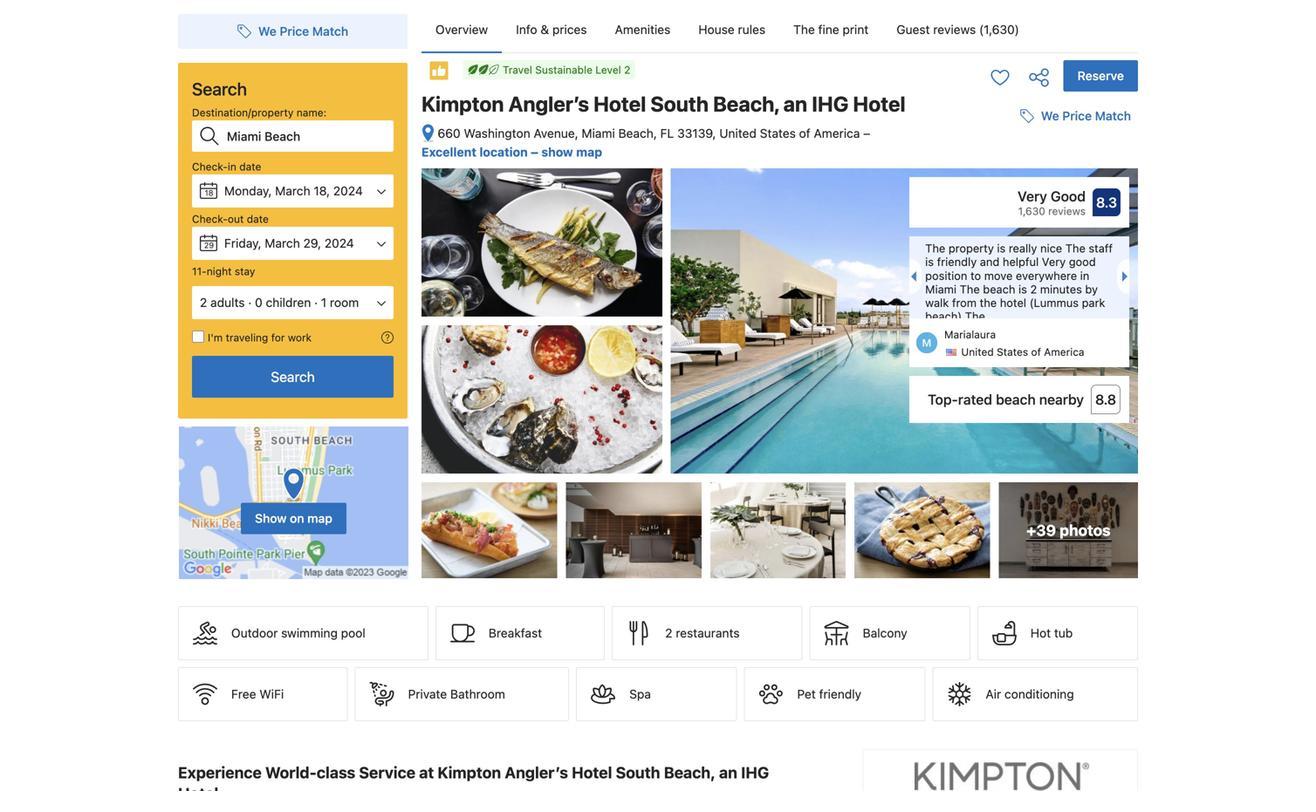 Task type: describe. For each thing, give the bounding box(es) containing it.
we for the bottommost we price match dropdown button
[[1041, 109, 1060, 123]]

excellent location – show map button
[[422, 145, 602, 160]]

experience
[[178, 764, 262, 783]]

show
[[255, 512, 287, 526]]

hot tub
[[1031, 627, 1073, 641]]

level
[[596, 64, 621, 76]]

restaurants
[[676, 627, 740, 641]]

adults
[[210, 296, 245, 310]]

0 vertical spatial reviews
[[934, 22, 976, 37]]

info & prices link
[[502, 7, 601, 52]]

free wifi button
[[178, 668, 348, 722]]

0 vertical spatial angler's
[[509, 92, 589, 116]]

i'm
[[208, 332, 223, 344]]

(1,630)
[[980, 22, 1020, 37]]

search section
[[171, 0, 415, 581]]

very good 1,630 reviews
[[1018, 188, 1086, 218]]

beach inside the property is really nice  the staff is friendly and helpful  very good position to move everywhere in miami  the beach is 2 minutes by walk from the hotel (lummus park beach) the …
[[983, 283, 1016, 296]]

search button
[[192, 356, 394, 398]]

1 horizontal spatial america
[[1044, 346, 1085, 359]]

check- for out
[[192, 213, 228, 225]]

property
[[949, 242, 994, 255]]

prices
[[553, 22, 587, 37]]

top-rated beach nearby
[[928, 392, 1084, 408]]

click to open map view image
[[422, 124, 435, 144]]

very inside the property is really nice  the staff is friendly and helpful  very good position to move everywhere in miami  the beach is 2 minutes by walk from the hotel (lummus park beach) the …
[[1042, 256, 1066, 269]]

pet friendly
[[797, 688, 862, 702]]

spa button
[[576, 668, 737, 722]]

match for the bottommost we price match dropdown button
[[1095, 109, 1131, 123]]

8.8 element
[[1091, 385, 1121, 415]]

1 horizontal spatial states
[[997, 346, 1029, 359]]

the fine print
[[794, 22, 869, 37]]

nice
[[1041, 242, 1063, 255]]

travel
[[503, 64, 532, 76]]

top-rated beach nearby element
[[918, 390, 1084, 410]]

world-
[[265, 764, 317, 783]]

1 · from the left
[[248, 296, 252, 310]]

33139,
[[678, 126, 716, 141]]

an inside experience world-class service at kimpton angler's hotel south beach, an ihg hotel
[[719, 764, 738, 783]]

11-
[[192, 265, 207, 278]]

the inside the fine print link
[[794, 22, 815, 37]]

really
[[1009, 242, 1038, 255]]

private bathroom
[[408, 688, 505, 702]]

kimpton hotels image
[[915, 763, 1090, 792]]

name:
[[297, 107, 327, 119]]

guest reviews (1,630)
[[897, 22, 1020, 37]]

…
[[989, 310, 998, 323]]

america inside 660 washington avenue, miami beach, fl 33139, united states of america – excellent location – show map
[[814, 126, 860, 141]]

0 vertical spatial south
[[651, 92, 709, 116]]

house rules link
[[685, 7, 780, 52]]

8.3
[[1097, 194, 1117, 211]]

march for friday,
[[265, 236, 300, 251]]

the fine print link
[[780, 7, 883, 52]]

we price match for we price match dropdown button in the search section
[[258, 24, 348, 38]]

balcony button
[[810, 607, 971, 661]]

1
[[321, 296, 327, 310]]

pet
[[797, 688, 816, 702]]

the up the position
[[926, 242, 946, 255]]

washington
[[464, 126, 531, 141]]

we price match button inside the search section
[[230, 16, 355, 47]]

date for check-in date
[[239, 161, 261, 173]]

2024 for monday, march 18, 2024
[[333, 184, 363, 198]]

info & prices
[[516, 22, 587, 37]]

reviews inside very good 1,630 reviews
[[1049, 205, 1086, 218]]

the property is really nice  the staff is friendly and helpful  very good position to move everywhere in miami  the beach is 2 minutes by walk from the hotel (lummus park beach) the …
[[926, 242, 1113, 323]]

minutes
[[1041, 283, 1082, 296]]

(lummus
[[1030, 296, 1079, 310]]

walk
[[926, 296, 949, 310]]

and
[[980, 256, 1000, 269]]

angler's inside experience world-class service at kimpton angler's hotel south beach, an ihg hotel
[[505, 764, 568, 783]]

i'm traveling for work
[[208, 332, 312, 344]]

work
[[288, 332, 312, 344]]

very inside very good 1,630 reviews
[[1018, 188, 1048, 205]]

fine
[[819, 22, 840, 37]]

&
[[541, 22, 549, 37]]

the up good
[[1066, 242, 1086, 255]]

move
[[985, 269, 1013, 282]]

friendly inside pet friendly button
[[819, 688, 862, 702]]

amenities
[[615, 22, 671, 37]]

2024 for friday, march 29, 2024
[[325, 236, 354, 251]]

11-night stay
[[192, 265, 255, 278]]

next image
[[1123, 272, 1133, 282]]

show
[[542, 145, 573, 160]]

avenue,
[[534, 126, 579, 141]]

friday,
[[224, 236, 262, 251]]

hot
[[1031, 627, 1051, 641]]

house rules
[[699, 22, 766, 37]]

2 restaurants button
[[612, 607, 803, 661]]

excellent
[[422, 145, 477, 160]]

2 inside the property is really nice  the staff is friendly and helpful  very good position to move everywhere in miami  the beach is 2 minutes by walk from the hotel (lummus park beach) the …
[[1031, 283, 1037, 296]]

rated very good element
[[918, 186, 1086, 207]]

2 · from the left
[[314, 296, 318, 310]]

beach, inside experience world-class service at kimpton angler's hotel south beach, an ihg hotel
[[664, 764, 716, 783]]

breakfast button
[[436, 607, 605, 661]]

marialaura
[[945, 329, 996, 341]]

print
[[843, 22, 869, 37]]

pet friendly button
[[744, 668, 926, 722]]

at
[[419, 764, 434, 783]]

balcony
[[863, 627, 908, 641]]

price for we price match dropdown button in the search section
[[280, 24, 309, 38]]

+39 photos
[[1027, 522, 1111, 540]]

0 vertical spatial kimpton
[[422, 92, 504, 116]]

hotel
[[1000, 296, 1027, 310]]

1 vertical spatial –
[[531, 145, 539, 160]]

kimpton inside experience world-class service at kimpton angler's hotel south beach, an ihg hotel
[[438, 764, 501, 783]]

pool
[[341, 627, 366, 641]]

2 inside button
[[665, 627, 673, 641]]

location
[[480, 145, 528, 160]]

1 horizontal spatial united
[[962, 346, 994, 359]]

air conditioning button
[[933, 668, 1138, 722]]

1 horizontal spatial is
[[997, 242, 1006, 255]]

tub
[[1055, 627, 1073, 641]]

park
[[1082, 296, 1106, 310]]

house
[[699, 22, 735, 37]]

friday, march 29, 2024
[[224, 236, 354, 251]]

the
[[980, 296, 997, 310]]

2 adults · 0 children · 1 room
[[200, 296, 359, 310]]

breakfast
[[489, 627, 542, 641]]

scored 8.3 element
[[1093, 189, 1121, 217]]

sustainable
[[535, 64, 593, 76]]



Task type: vqa. For each thing, say whether or not it's contained in the screenshot.
Trending cities Book flights to a destination popular with travelers from the United States
no



Task type: locate. For each thing, give the bounding box(es) containing it.
1 vertical spatial date
[[247, 213, 269, 225]]

united inside 660 washington avenue, miami beach, fl 33139, united states of america – excellent location – show map
[[720, 126, 757, 141]]

reserve button
[[1064, 60, 1138, 92]]

by
[[1086, 283, 1098, 296]]

price down reserve button
[[1063, 109, 1092, 123]]

0 vertical spatial march
[[275, 184, 310, 198]]

0 horizontal spatial friendly
[[819, 688, 862, 702]]

price
[[280, 24, 309, 38], [1063, 109, 1092, 123]]

staff
[[1089, 242, 1113, 255]]

0 vertical spatial we price match button
[[230, 16, 355, 47]]

beach down move on the right top of the page
[[983, 283, 1016, 296]]

1 vertical spatial map
[[308, 512, 333, 526]]

0 vertical spatial beach,
[[713, 92, 779, 116]]

guest reviews (1,630) link
[[883, 7, 1034, 52]]

united down marialaura
[[962, 346, 994, 359]]

monday, march 18, 2024
[[224, 184, 363, 198]]

we inside the search section
[[258, 24, 277, 38]]

8.8
[[1096, 392, 1117, 408]]

if you select this option, we'll show you popular business travel features like breakfast, wifi and free parking. image
[[382, 332, 394, 344], [382, 332, 394, 344]]

1 horizontal spatial miami
[[926, 283, 957, 296]]

2024 right 18,
[[333, 184, 363, 198]]

1 vertical spatial very
[[1042, 256, 1066, 269]]

beach, for fl
[[619, 126, 657, 141]]

rules
[[738, 22, 766, 37]]

0 vertical spatial in
[[228, 161, 236, 173]]

0 vertical spatial of
[[799, 126, 811, 141]]

0 horizontal spatial we price match button
[[230, 16, 355, 47]]

reviews right the guest
[[934, 22, 976, 37]]

previous image
[[906, 272, 917, 282]]

traveling
[[226, 332, 268, 344]]

monday,
[[224, 184, 272, 198]]

check-in date
[[192, 161, 261, 173]]

wifi
[[260, 688, 284, 702]]

reserve
[[1078, 69, 1125, 83]]

info
[[516, 22, 537, 37]]

2 left restaurants
[[665, 627, 673, 641]]

1 vertical spatial friendly
[[819, 688, 862, 702]]

south
[[651, 92, 709, 116], [616, 764, 661, 783]]

in up monday,
[[228, 161, 236, 173]]

+39 photos link
[[999, 483, 1138, 579]]

0 vertical spatial beach
[[983, 283, 1016, 296]]

in
[[228, 161, 236, 173], [1081, 269, 1090, 282]]

outdoor swimming pool
[[231, 627, 366, 641]]

good
[[1051, 188, 1086, 205]]

1 vertical spatial we price match
[[1041, 109, 1131, 123]]

0 vertical spatial america
[[814, 126, 860, 141]]

room
[[330, 296, 359, 310]]

is up the position
[[926, 256, 934, 269]]

very up 1,630
[[1018, 188, 1048, 205]]

0 horizontal spatial map
[[308, 512, 333, 526]]

america
[[814, 126, 860, 141], [1044, 346, 1085, 359]]

0 horizontal spatial match
[[312, 24, 348, 38]]

2 inside "dropdown button"
[[200, 296, 207, 310]]

price inside the search section
[[280, 24, 309, 38]]

march left 18,
[[275, 184, 310, 198]]

show on map
[[255, 512, 333, 526]]

0 horizontal spatial ihg
[[741, 764, 769, 783]]

0 horizontal spatial ·
[[248, 296, 252, 310]]

1 vertical spatial we price match button
[[1013, 101, 1138, 132]]

1 vertical spatial miami
[[926, 283, 957, 296]]

very down nice
[[1042, 256, 1066, 269]]

map right 'on'
[[308, 512, 333, 526]]

1 horizontal spatial ·
[[314, 296, 318, 310]]

0 vertical spatial date
[[239, 161, 261, 173]]

1 vertical spatial ihg
[[741, 764, 769, 783]]

beach,
[[713, 92, 779, 116], [619, 126, 657, 141], [664, 764, 716, 783]]

kimpton up '660'
[[422, 92, 504, 116]]

helpful
[[1003, 256, 1039, 269]]

reviews down good at the top of page
[[1049, 205, 1086, 218]]

kimpton right at
[[438, 764, 501, 783]]

kimpton
[[422, 92, 504, 116], [438, 764, 501, 783]]

1 horizontal spatial friendly
[[937, 256, 977, 269]]

on
[[290, 512, 304, 526]]

miami right avenue,
[[582, 126, 615, 141]]

1 vertical spatial match
[[1095, 109, 1131, 123]]

2
[[624, 64, 631, 76], [1031, 283, 1037, 296], [200, 296, 207, 310], [665, 627, 673, 641]]

1 horizontal spatial an
[[784, 92, 808, 116]]

1 vertical spatial 2024
[[325, 236, 354, 251]]

march left 29,
[[265, 236, 300, 251]]

miami
[[582, 126, 615, 141], [926, 283, 957, 296]]

in down good
[[1081, 269, 1090, 282]]

0 horizontal spatial in
[[228, 161, 236, 173]]

match down reserve button
[[1095, 109, 1131, 123]]

ihg inside experience world-class service at kimpton angler's hotel south beach, an ihg hotel
[[741, 764, 769, 783]]

south inside experience world-class service at kimpton angler's hotel south beach, an ihg hotel
[[616, 764, 661, 783]]

0 vertical spatial –
[[864, 126, 871, 141]]

0 horizontal spatial we price match
[[258, 24, 348, 38]]

0 vertical spatial an
[[784, 92, 808, 116]]

2024
[[333, 184, 363, 198], [325, 236, 354, 251]]

amenities link
[[601, 7, 685, 52]]

friendly inside the property is really nice  the staff is friendly and helpful  very good position to move everywhere in miami  the beach is 2 minutes by walk from the hotel (lummus park beach) the …
[[937, 256, 977, 269]]

we
[[258, 24, 277, 38], [1041, 109, 1060, 123]]

top-
[[928, 392, 958, 408]]

states right 33139,
[[760, 126, 796, 141]]

0 vertical spatial united
[[720, 126, 757, 141]]

1 vertical spatial beach,
[[619, 126, 657, 141]]

0 horizontal spatial we
[[258, 24, 277, 38]]

2 left adults at the top left of page
[[200, 296, 207, 310]]

to
[[971, 269, 981, 282]]

2024 right 29,
[[325, 236, 354, 251]]

search down work
[[271, 369, 315, 385]]

beach, down spa button
[[664, 764, 716, 783]]

29,
[[303, 236, 321, 251]]

an
[[784, 92, 808, 116], [719, 764, 738, 783]]

0 vertical spatial price
[[280, 24, 309, 38]]

1 check- from the top
[[192, 161, 228, 173]]

we up good at the top of page
[[1041, 109, 1060, 123]]

we up destination/property name:
[[258, 24, 277, 38]]

0 vertical spatial 2024
[[333, 184, 363, 198]]

1 horizontal spatial –
[[864, 126, 871, 141]]

1 horizontal spatial price
[[1063, 109, 1092, 123]]

is up and
[[997, 242, 1006, 255]]

fl
[[661, 126, 674, 141]]

we price match
[[258, 24, 348, 38], [1041, 109, 1131, 123]]

1 vertical spatial an
[[719, 764, 738, 783]]

search
[[192, 79, 247, 99], [271, 369, 315, 385]]

price up name:
[[280, 24, 309, 38]]

match for we price match dropdown button in the search section
[[312, 24, 348, 38]]

night
[[207, 265, 232, 278]]

map inside 660 washington avenue, miami beach, fl 33139, united states of america – excellent location – show map
[[576, 145, 602, 160]]

· left 1
[[314, 296, 318, 310]]

0 horizontal spatial an
[[719, 764, 738, 783]]

1 vertical spatial south
[[616, 764, 661, 783]]

conditioning
[[1005, 688, 1074, 702]]

in inside the search section
[[228, 161, 236, 173]]

1 horizontal spatial map
[[576, 145, 602, 160]]

0 vertical spatial ihg
[[812, 92, 849, 116]]

friendly up the position
[[937, 256, 977, 269]]

0 vertical spatial we price match
[[258, 24, 348, 38]]

check- up 18
[[192, 161, 228, 173]]

we price match down reserve button
[[1041, 109, 1131, 123]]

overview link
[[422, 7, 502, 52]]

we for we price match dropdown button in the search section
[[258, 24, 277, 38]]

south down spa at bottom
[[616, 764, 661, 783]]

2 vertical spatial beach,
[[664, 764, 716, 783]]

air
[[986, 688, 1002, 702]]

1 vertical spatial angler's
[[505, 764, 568, 783]]

18,
[[314, 184, 330, 198]]

1 horizontal spatial ihg
[[812, 92, 849, 116]]

1 horizontal spatial we
[[1041, 109, 1060, 123]]

beach inside top-rated beach nearby element
[[996, 392, 1036, 408]]

1 vertical spatial reviews
[[1049, 205, 1086, 218]]

the left fine
[[794, 22, 815, 37]]

660
[[438, 126, 461, 141]]

1 horizontal spatial in
[[1081, 269, 1090, 282]]

is up hotel
[[1019, 283, 1028, 296]]

date
[[239, 161, 261, 173], [247, 213, 269, 225]]

0 vertical spatial match
[[312, 24, 348, 38]]

check- for in
[[192, 161, 228, 173]]

0 vertical spatial miami
[[582, 126, 615, 141]]

0 vertical spatial states
[[760, 126, 796, 141]]

18
[[205, 189, 214, 198]]

2 adults · 0 children · 1 room button
[[192, 286, 394, 320]]

the down from at the top right of page
[[965, 310, 986, 323]]

0 horizontal spatial united
[[720, 126, 757, 141]]

united
[[720, 126, 757, 141], [962, 346, 994, 359]]

friendly right pet
[[819, 688, 862, 702]]

march for monday,
[[275, 184, 310, 198]]

states down …
[[997, 346, 1029, 359]]

2 right level on the top left
[[624, 64, 631, 76]]

beach, inside 660 washington avenue, miami beach, fl 33139, united states of america – excellent location – show map
[[619, 126, 657, 141]]

spa
[[630, 688, 651, 702]]

outdoor swimming pool button
[[178, 607, 429, 661]]

0 vertical spatial map
[[576, 145, 602, 160]]

we price match button down reserve button
[[1013, 101, 1138, 132]]

1 horizontal spatial we price match
[[1041, 109, 1131, 123]]

·
[[248, 296, 252, 310], [314, 296, 318, 310]]

0 horizontal spatial search
[[192, 79, 247, 99]]

0 horizontal spatial –
[[531, 145, 539, 160]]

660 washington avenue, miami beach, fl 33139, united states of america – excellent location – show map
[[422, 126, 871, 160]]

0 horizontal spatial states
[[760, 126, 796, 141]]

0 vertical spatial check-
[[192, 161, 228, 173]]

0 vertical spatial we
[[258, 24, 277, 38]]

overview
[[436, 22, 488, 37]]

angler's
[[509, 92, 589, 116], [505, 764, 568, 783]]

–
[[864, 126, 871, 141], [531, 145, 539, 160]]

miami inside 660 washington avenue, miami beach, fl 33139, united states of america – excellent location – show map
[[582, 126, 615, 141]]

1 vertical spatial price
[[1063, 109, 1092, 123]]

map inside the search section
[[308, 512, 333, 526]]

we price match up name:
[[258, 24, 348, 38]]

1 vertical spatial in
[[1081, 269, 1090, 282]]

hot tub button
[[978, 607, 1138, 661]]

date right out
[[247, 213, 269, 225]]

destination/property name:
[[192, 107, 327, 119]]

1 vertical spatial states
[[997, 346, 1029, 359]]

in inside the property is really nice  the staff is friendly and helpful  very good position to move everywhere in miami  the beach is 2 minutes by walk from the hotel (lummus park beach) the …
[[1081, 269, 1090, 282]]

1 horizontal spatial of
[[1032, 346, 1041, 359]]

beach, for an
[[713, 92, 779, 116]]

0 vertical spatial search
[[192, 79, 247, 99]]

0 vertical spatial friendly
[[937, 256, 977, 269]]

2 horizontal spatial is
[[1019, 283, 1028, 296]]

photos
[[1060, 522, 1111, 540]]

match up name:
[[312, 24, 348, 38]]

date up monday,
[[239, 161, 261, 173]]

0 horizontal spatial miami
[[582, 126, 615, 141]]

valign  initial image
[[429, 60, 450, 81]]

march
[[275, 184, 310, 198], [265, 236, 300, 251]]

0 horizontal spatial price
[[280, 24, 309, 38]]

1 vertical spatial america
[[1044, 346, 1085, 359]]

states inside 660 washington avenue, miami beach, fl 33139, united states of america – excellent location – show map
[[760, 126, 796, 141]]

is
[[997, 242, 1006, 255], [926, 256, 934, 269], [1019, 283, 1028, 296]]

0 horizontal spatial is
[[926, 256, 934, 269]]

2 down everywhere
[[1031, 283, 1037, 296]]

private bathroom button
[[355, 668, 569, 722]]

0 horizontal spatial of
[[799, 126, 811, 141]]

1 horizontal spatial match
[[1095, 109, 1131, 123]]

match inside the search section
[[312, 24, 348, 38]]

1 horizontal spatial we price match button
[[1013, 101, 1138, 132]]

search up the destination/property
[[192, 79, 247, 99]]

south up fl on the right of page
[[651, 92, 709, 116]]

free
[[231, 688, 256, 702]]

check- down 18
[[192, 213, 228, 225]]

1 vertical spatial search
[[271, 369, 315, 385]]

2 check- from the top
[[192, 213, 228, 225]]

beach right rated
[[996, 392, 1036, 408]]

1 vertical spatial of
[[1032, 346, 1041, 359]]

beach, left fl on the right of page
[[619, 126, 657, 141]]

Where are you going? field
[[220, 120, 394, 152]]

map right show
[[576, 145, 602, 160]]

check-
[[192, 161, 228, 173], [192, 213, 228, 225]]

of inside 660 washington avenue, miami beach, fl 33139, united states of america – excellent location – show map
[[799, 126, 811, 141]]

search inside button
[[271, 369, 315, 385]]

date for check-out date
[[247, 213, 269, 225]]

· left 0
[[248, 296, 252, 310]]

0 vertical spatial very
[[1018, 188, 1048, 205]]

1 vertical spatial beach
[[996, 392, 1036, 408]]

1 vertical spatial united
[[962, 346, 994, 359]]

1 vertical spatial march
[[265, 236, 300, 251]]

2 restaurants
[[665, 627, 740, 641]]

1,630
[[1019, 205, 1046, 218]]

1 horizontal spatial search
[[271, 369, 315, 385]]

1 vertical spatial we
[[1041, 109, 1060, 123]]

outdoor
[[231, 627, 278, 641]]

we price match inside the search section
[[258, 24, 348, 38]]

1 vertical spatial kimpton
[[438, 764, 501, 783]]

miami up walk
[[926, 283, 957, 296]]

1 horizontal spatial reviews
[[1049, 205, 1086, 218]]

travel sustainable level 2
[[503, 64, 631, 76]]

the up from at the top right of page
[[960, 283, 980, 296]]

0 horizontal spatial reviews
[[934, 22, 976, 37]]

beach, up 33139,
[[713, 92, 779, 116]]

for
[[271, 332, 285, 344]]

united right 33139,
[[720, 126, 757, 141]]

we price match for the bottommost we price match dropdown button
[[1041, 109, 1131, 123]]

0 horizontal spatial america
[[814, 126, 860, 141]]

friendly
[[937, 256, 977, 269], [819, 688, 862, 702]]

out
[[228, 213, 244, 225]]

1 vertical spatial check-
[[192, 213, 228, 225]]

everywhere
[[1016, 269, 1077, 282]]

we price match button up name:
[[230, 16, 355, 47]]

miami inside the property is really nice  the staff is friendly and helpful  very good position to move everywhere in miami  the beach is 2 minutes by walk from the hotel (lummus park beach) the …
[[926, 283, 957, 296]]

nearby
[[1040, 392, 1084, 408]]

check-out date
[[192, 213, 269, 225]]

price for the bottommost we price match dropdown button
[[1063, 109, 1092, 123]]



